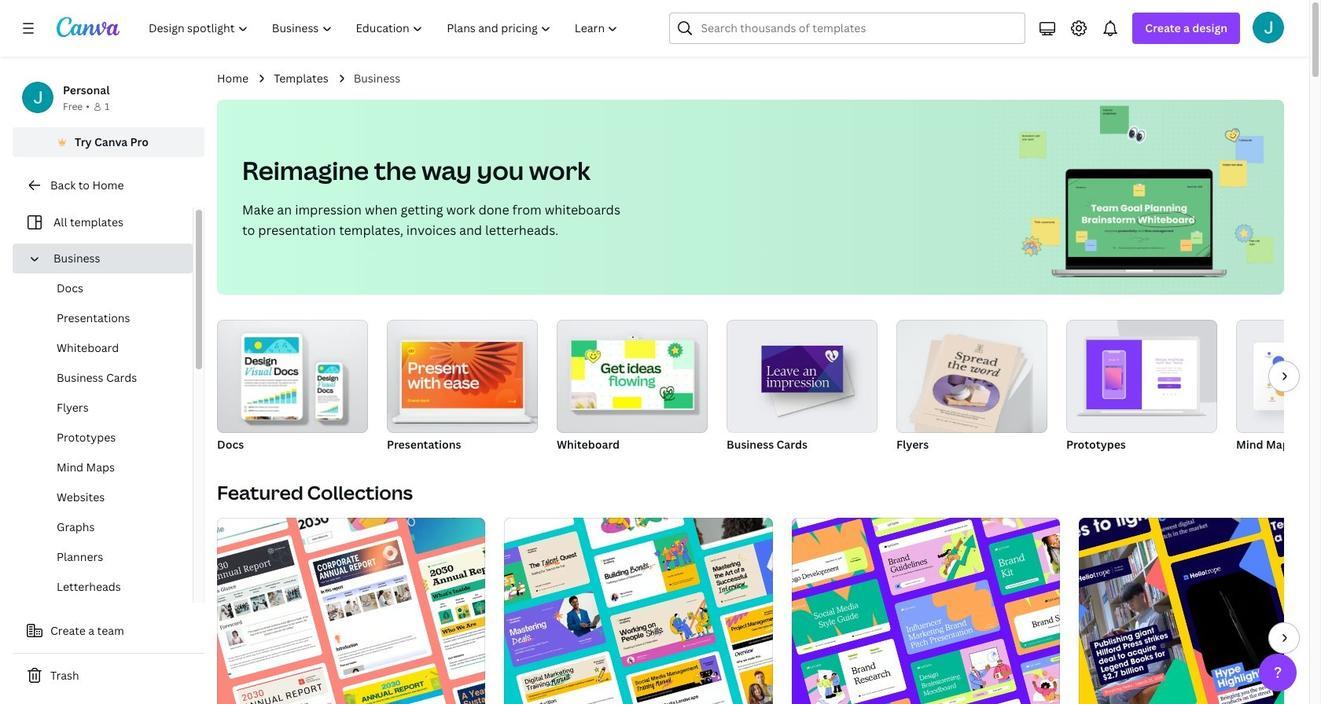 Task type: vqa. For each thing, say whether or not it's contained in the screenshot.
Whiteboard image
yes



Task type: locate. For each thing, give the bounding box(es) containing it.
top level navigation element
[[138, 13, 632, 44]]

mind map image
[[1236, 320, 1321, 433], [1257, 346, 1321, 407]]

presentation image
[[387, 320, 538, 433], [402, 342, 523, 409]]

prototype image
[[1066, 320, 1217, 433], [1086, 340, 1197, 410]]

reimagine the way you work image
[[992, 100, 1284, 295]]

flyer image
[[896, 320, 1047, 433], [917, 334, 1018, 438]]

doc image
[[217, 320, 368, 433], [217, 320, 368, 433]]

business card image
[[727, 320, 878, 433], [762, 346, 843, 393]]

None search field
[[670, 13, 1026, 44]]

john smith image
[[1253, 12, 1284, 43]]

whiteboard image
[[557, 320, 708, 433], [571, 341, 693, 409]]

Search search field
[[701, 13, 1015, 43]]



